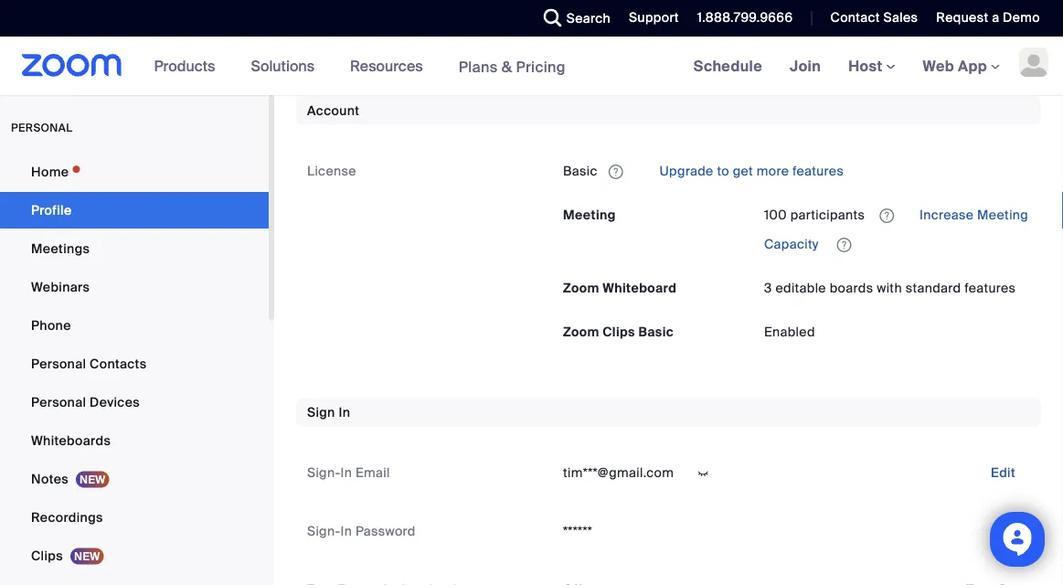 Task type: locate. For each thing, give the bounding box(es) containing it.
meeting
[[563, 206, 616, 223], [977, 206, 1029, 223]]

1 zoom from the top
[[563, 279, 600, 296]]

request a demo link
[[923, 0, 1063, 37], [936, 9, 1040, 26]]

request
[[936, 9, 989, 26]]

2 zoom from the top
[[563, 323, 600, 340]]

0 horizontal spatial host
[[307, 21, 337, 38]]

banner
[[0, 37, 1063, 96]]

1 horizontal spatial features
[[965, 279, 1016, 296]]

in for sign-in email
[[341, 464, 352, 481]]

meetings
[[31, 240, 90, 257]]

sales
[[884, 9, 918, 26]]

features
[[793, 162, 844, 179], [965, 279, 1016, 296]]

features up 100 participants
[[793, 162, 844, 179]]

features right standard
[[965, 279, 1016, 296]]

meeting right "increase"
[[977, 206, 1029, 223]]

1 vertical spatial clips
[[31, 547, 63, 564]]

0 vertical spatial personal
[[31, 355, 86, 372]]

edit for password
[[991, 522, 1016, 539]]

meetings navigation
[[680, 37, 1063, 96]]

learn more about your meeting license image
[[874, 207, 900, 224]]

edit button for sign-in email
[[976, 458, 1030, 487]]

1 vertical spatial edit button
[[976, 458, 1030, 487]]

basic left 'learn more about your license type' icon at the right of page
[[563, 162, 598, 179]]

profile picture image
[[1019, 48, 1049, 77]]

host for host
[[849, 56, 886, 75]]

clips down zoom whiteboard
[[603, 323, 635, 340]]

schedule
[[694, 56, 763, 75]]

0 vertical spatial edit
[[991, 21, 1016, 38]]

basic
[[563, 162, 598, 179], [639, 323, 674, 340]]

support link
[[615, 0, 684, 37], [629, 9, 679, 26]]

zoom up zoom clips basic
[[563, 279, 600, 296]]

host inside meetings 'navigation'
[[849, 56, 886, 75]]

edit for email
[[991, 464, 1016, 481]]

clips down recordings
[[31, 547, 63, 564]]

application
[[563, 156, 1030, 186], [764, 200, 1030, 259]]

clips
[[603, 323, 635, 340], [31, 547, 63, 564]]

1.888.799.9666
[[697, 9, 793, 26]]

search button
[[530, 0, 615, 37]]

in right sign
[[339, 404, 350, 421]]

zoom down zoom whiteboard
[[563, 323, 600, 340]]

profile link
[[0, 192, 269, 229]]

host
[[307, 21, 337, 38], [849, 56, 886, 75]]

sign- left email at the left of page
[[307, 464, 341, 481]]

banner containing products
[[0, 37, 1063, 96]]

0 horizontal spatial features
[[793, 162, 844, 179]]

personal up the "whiteboards"
[[31, 394, 86, 410]]

3 edit from the top
[[991, 522, 1016, 539]]

features inside application
[[793, 162, 844, 179]]

personal menu menu
[[0, 154, 269, 585]]

1 horizontal spatial basic
[[639, 323, 674, 340]]

resources
[[350, 56, 423, 75]]

learn more about increasing meeting capacity image
[[832, 237, 857, 253]]

0 vertical spatial edit button
[[976, 16, 1030, 45]]

whiteboards
[[31, 432, 111, 449]]

password
[[356, 522, 416, 539]]

participants
[[791, 206, 865, 223]]

plans & pricing
[[459, 57, 566, 76]]

contact sales link
[[817, 0, 923, 37], [831, 9, 918, 26]]

0 vertical spatial host
[[307, 21, 337, 38]]

increase
[[920, 206, 974, 223]]

1 vertical spatial in
[[341, 464, 352, 481]]

1 vertical spatial sign-
[[307, 522, 341, 539]]

2 edit button from the top
[[976, 458, 1030, 487]]

meeting inside increase meeting capacity
[[977, 206, 1029, 223]]

upgrade
[[660, 162, 714, 179]]

sign- left password
[[307, 522, 341, 539]]

zoom
[[563, 279, 600, 296], [563, 323, 600, 340]]

personal inside "link"
[[31, 355, 86, 372]]

0 vertical spatial basic
[[563, 162, 598, 179]]

schedule link
[[680, 37, 776, 95]]

2 personal from the top
[[31, 394, 86, 410]]

1 horizontal spatial host
[[849, 56, 886, 75]]

phone link
[[0, 307, 269, 344]]

0 vertical spatial features
[[793, 162, 844, 179]]

2 vertical spatial in
[[341, 522, 352, 539]]

zoom for zoom clips basic
[[563, 323, 600, 340]]

zoom whiteboard
[[563, 279, 677, 296]]

0 vertical spatial zoom
[[563, 279, 600, 296]]

meeting down 'learn more about your license type' icon at the right of page
[[563, 206, 616, 223]]

0 horizontal spatial meeting
[[563, 206, 616, 223]]

account
[[307, 102, 360, 119]]

host left key on the top left
[[307, 21, 337, 38]]

notes link
[[0, 461, 269, 497]]

whiteboard
[[603, 279, 677, 296]]

1 horizontal spatial meeting
[[977, 206, 1029, 223]]

1 vertical spatial zoom
[[563, 323, 600, 340]]

to
[[717, 162, 730, 179]]

0 vertical spatial sign-
[[307, 464, 341, 481]]

sign-
[[307, 464, 341, 481], [307, 522, 341, 539]]

1 vertical spatial edit
[[991, 464, 1016, 481]]

sign-in email
[[307, 464, 390, 481]]

2 edit from the top
[[991, 464, 1016, 481]]

0 horizontal spatial clips
[[31, 547, 63, 564]]

zoom clips basic
[[563, 323, 674, 340]]

learn more about your license type image
[[607, 165, 625, 178]]

solutions
[[251, 56, 315, 75]]

1 vertical spatial features
[[965, 279, 1016, 296]]

sign in
[[307, 404, 350, 421]]

1 vertical spatial host
[[849, 56, 886, 75]]

personal down "phone"
[[31, 355, 86, 372]]

in left email at the left of page
[[341, 464, 352, 481]]

edit
[[991, 21, 1016, 38], [991, 464, 1016, 481], [991, 522, 1016, 539]]

in for sign in
[[339, 404, 350, 421]]

1 vertical spatial application
[[764, 200, 1030, 259]]

zoom for zoom whiteboard
[[563, 279, 600, 296]]

products button
[[154, 37, 223, 95]]

clips link
[[0, 538, 269, 574]]

personal contacts link
[[0, 346, 269, 382]]

a
[[992, 9, 1000, 26]]

2 meeting from the left
[[977, 206, 1029, 223]]

in left password
[[341, 522, 352, 539]]

0 vertical spatial application
[[563, 156, 1030, 186]]

100 participants
[[764, 206, 865, 223]]

application containing basic
[[563, 156, 1030, 186]]

1 personal from the top
[[31, 355, 86, 372]]

0 horizontal spatial basic
[[563, 162, 598, 179]]

zoom logo image
[[22, 54, 122, 77]]

1.888.799.9666 button
[[684, 0, 798, 37], [697, 9, 793, 26]]

tim***@gmail.com
[[563, 464, 674, 481]]

sign- for sign-in password
[[307, 522, 341, 539]]

upgrade to get more features link
[[656, 162, 844, 179]]

2 vertical spatial edit
[[991, 522, 1016, 539]]

2 vertical spatial edit button
[[976, 517, 1030, 546]]

basic down whiteboard
[[639, 323, 674, 340]]

products
[[154, 56, 215, 75]]

1 sign- from the top
[[307, 464, 341, 481]]

2 sign- from the top
[[307, 522, 341, 539]]

in
[[339, 404, 350, 421], [341, 464, 352, 481], [341, 522, 352, 539]]

notes
[[31, 470, 69, 487]]

1 vertical spatial personal
[[31, 394, 86, 410]]

join
[[790, 56, 821, 75]]

with
[[877, 279, 902, 296]]

host down contact sales
[[849, 56, 886, 75]]

personal
[[31, 355, 86, 372], [31, 394, 86, 410]]

0 vertical spatial clips
[[603, 323, 635, 340]]

increase meeting capacity
[[764, 206, 1029, 252]]

3 edit button from the top
[[976, 517, 1030, 546]]

0 vertical spatial in
[[339, 404, 350, 421]]



Task type: vqa. For each thing, say whether or not it's contained in the screenshot.
footer
no



Task type: describe. For each thing, give the bounding box(es) containing it.
edit button for sign-in password
[[976, 517, 1030, 546]]

key
[[340, 21, 363, 38]]

3
[[764, 279, 772, 296]]

clips inside personal menu menu
[[31, 547, 63, 564]]

get
[[733, 162, 753, 179]]

more
[[757, 162, 789, 179]]

webinars link
[[0, 269, 269, 305]]

support
[[629, 9, 679, 26]]

basic inside application
[[563, 162, 598, 179]]

3 editable boards with standard features
[[764, 279, 1016, 296]]

home
[[31, 163, 69, 180]]

in for sign-in password
[[341, 522, 352, 539]]

license
[[307, 162, 356, 179]]

sign- for sign-in email
[[307, 464, 341, 481]]

product information navigation
[[140, 37, 580, 96]]

1 vertical spatial basic
[[639, 323, 674, 340]]

home link
[[0, 154, 269, 190]]

host for host key
[[307, 21, 337, 38]]

personal
[[11, 121, 73, 135]]

personal for personal devices
[[31, 394, 86, 410]]

boards
[[830, 279, 873, 296]]

pricing
[[516, 57, 566, 76]]

meetings link
[[0, 230, 269, 267]]

join link
[[776, 37, 835, 95]]

web
[[923, 56, 954, 75]]

enabled
[[764, 323, 815, 340]]

&
[[502, 57, 512, 76]]

web app
[[923, 56, 987, 75]]

contact sales
[[831, 9, 918, 26]]

contact
[[831, 9, 880, 26]]

profile
[[31, 202, 72, 219]]

sign
[[307, 404, 335, 421]]

personal devices link
[[0, 384, 269, 421]]

recordings link
[[0, 499, 269, 536]]

whiteboards link
[[0, 422, 269, 459]]

app
[[958, 56, 987, 75]]

100
[[764, 206, 787, 223]]

web app button
[[923, 56, 1000, 75]]

personal for personal contacts
[[31, 355, 86, 372]]

application containing 100 participants
[[764, 200, 1030, 259]]

host key
[[307, 21, 363, 38]]

personal contacts
[[31, 355, 147, 372]]

1 edit button from the top
[[976, 16, 1030, 45]]

1 meeting from the left
[[563, 206, 616, 223]]

email
[[356, 464, 390, 481]]

plans
[[459, 57, 498, 76]]

1 edit from the top
[[991, 21, 1016, 38]]

phone
[[31, 317, 71, 334]]

search
[[567, 10, 611, 27]]

sign-in password
[[307, 522, 416, 539]]

resources button
[[350, 37, 431, 95]]

standard
[[906, 279, 961, 296]]

request a demo
[[936, 9, 1040, 26]]

increase meeting capacity link
[[764, 206, 1029, 252]]

personal devices
[[31, 394, 140, 410]]

show host key image
[[610, 23, 639, 39]]

1 horizontal spatial clips
[[603, 323, 635, 340]]

editable
[[776, 279, 826, 296]]

recordings
[[31, 509, 103, 526]]

********
[[563, 21, 602, 38]]

******
[[563, 522, 593, 539]]

solutions button
[[251, 37, 323, 95]]

demo
[[1003, 9, 1040, 26]]

contacts
[[90, 355, 147, 372]]

webinars
[[31, 278, 90, 295]]

upgrade to get more features
[[656, 162, 844, 179]]

host button
[[849, 56, 896, 75]]

capacity
[[764, 235, 819, 252]]

devices
[[90, 394, 140, 410]]



